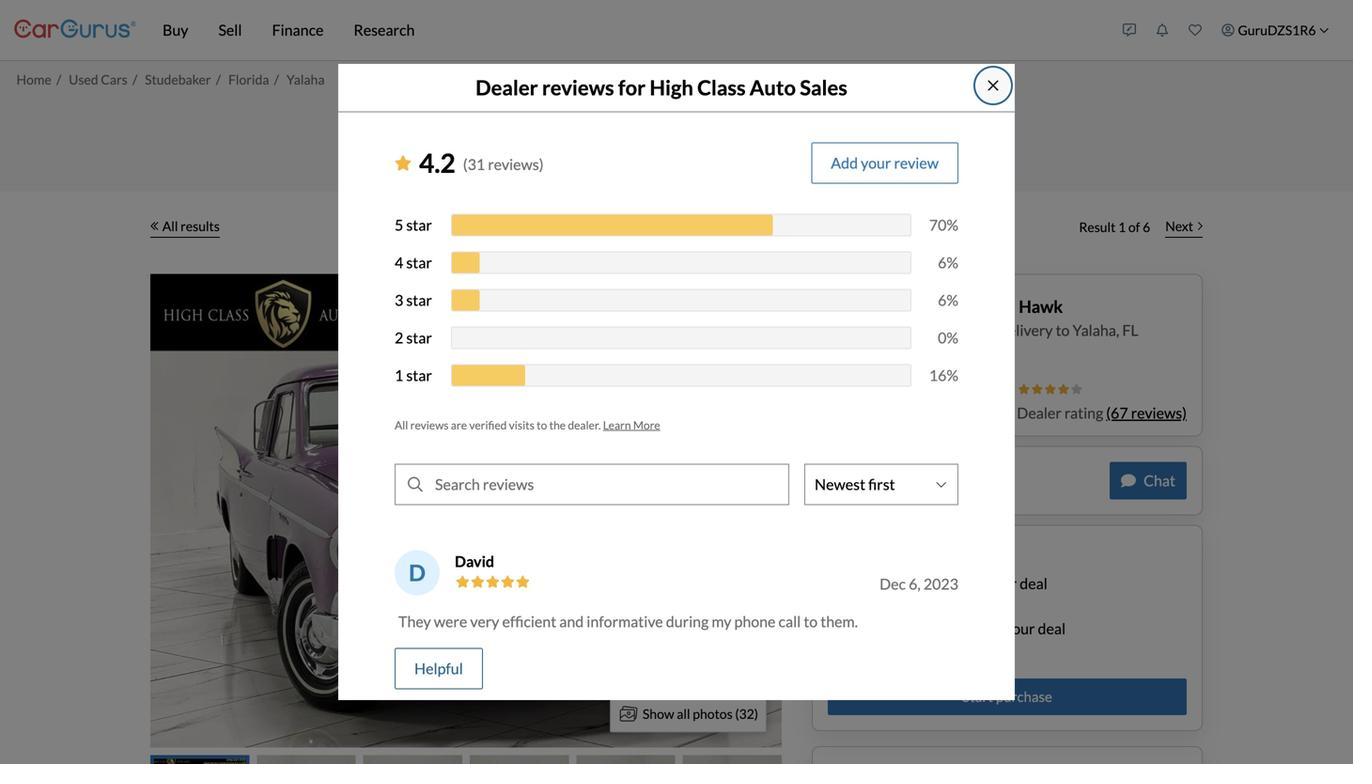 Task type: locate. For each thing, give the bounding box(es) containing it.
4 / from the left
[[274, 71, 279, 87]]

studebaker up includes
[[870, 296, 958, 317]]

chat
[[1144, 471, 1176, 490]]

1
[[1118, 219, 1126, 235], [395, 366, 403, 384]]

we
[[828, 470, 854, 491]]

next link
[[1158, 206, 1210, 248]]

2023
[[924, 575, 959, 593]]

0 vertical spatial dealer
[[476, 75, 538, 100]]

1 vertical spatial studebaker
[[870, 296, 958, 317]]

4.2 dialog
[[338, 64, 1015, 764]]

result
[[1079, 219, 1116, 235]]

reviews) right (67
[[1131, 404, 1187, 422]]

/ left florida
[[216, 71, 221, 87]]

star right "3"
[[406, 291, 432, 309]]

6% down 70%
[[938, 253, 959, 271]]

2 star
[[395, 328, 432, 347]]

reviews down 1 star
[[410, 418, 449, 432]]

0%
[[938, 328, 959, 347]]

0 horizontal spatial reviews
[[410, 418, 449, 432]]

0 horizontal spatial 1
[[395, 366, 403, 384]]

your right build
[[987, 574, 1017, 593]]

menu item
[[1212, 4, 1339, 56]]

your for time
[[1005, 619, 1035, 638]]

0 horizontal spatial dealer
[[476, 75, 538, 100]]

next
[[1166, 218, 1194, 234]]

reviews
[[542, 75, 614, 100], [410, 418, 449, 432]]

star
[[406, 216, 432, 234], [406, 253, 432, 271], [406, 291, 432, 309], [406, 328, 432, 347], [406, 366, 432, 384]]

star right '5' on the top left of page
[[406, 216, 432, 234]]

vehicle full photo image
[[150, 274, 782, 748]]

1 horizontal spatial dealer
[[1017, 404, 1062, 422]]

cargurus logo homepage link link
[[14, 3, 136, 57]]

1 left of
[[1118, 219, 1126, 235]]

deal up purchase
[[1038, 619, 1066, 638]]

your
[[861, 153, 891, 172], [987, 574, 1017, 593], [1005, 619, 1035, 638]]

add your review
[[831, 153, 939, 172]]

finalize
[[955, 619, 1002, 638]]

verified
[[469, 418, 507, 432]]

3 star from the top
[[406, 291, 432, 309]]

1 vertical spatial are
[[858, 470, 882, 491]]

they
[[398, 612, 431, 630]]

reviews for for
[[542, 75, 614, 100]]

dealer left rating
[[1017, 404, 1062, 422]]

dealer for dealer rating (67 reviews)
[[1017, 404, 1062, 422]]

star for 3 star
[[406, 291, 432, 309]]

0 vertical spatial deal
[[1020, 574, 1048, 593]]

0 vertical spatial reviews)
[[488, 155, 544, 174]]

1 horizontal spatial studebaker
[[870, 296, 958, 317]]

0 vertical spatial are
[[451, 418, 467, 432]]

all
[[162, 218, 178, 234], [395, 418, 408, 432]]

truck moving image
[[828, 323, 847, 338]]

70%
[[929, 216, 959, 234]]

find financing & build your deal
[[843, 574, 1048, 593]]

star down 2 star
[[406, 366, 432, 384]]

home link
[[16, 71, 51, 87]]

start purchase button
[[828, 679, 1187, 715]]

6% up 0%
[[938, 291, 959, 309]]

all right chevron double left "icon"
[[162, 218, 178, 234]]

1 horizontal spatial reviews
[[542, 75, 614, 100]]

fl
[[1122, 321, 1139, 339]]

0 horizontal spatial are
[[451, 418, 467, 432]]

star for 4 star
[[406, 253, 432, 271]]

5 star from the top
[[406, 366, 432, 384]]

add a car review image
[[1123, 23, 1136, 37]]

david
[[455, 552, 494, 570]]

reviews)
[[488, 155, 544, 174], [1131, 404, 1187, 422]]

6% for 3 star
[[938, 291, 959, 309]]

menu
[[1113, 4, 1339, 56]]

they were very efficient and informative during my phone call to them.
[[398, 612, 858, 630]]

star right 4 at the left
[[406, 253, 432, 271]]

hawk
[[1019, 296, 1063, 317]]

1 vertical spatial deal
[[1038, 619, 1066, 638]]

0 horizontal spatial all
[[162, 218, 178, 234]]

all results
[[162, 218, 220, 234]]

/ left used
[[56, 71, 61, 87]]

1 vertical spatial 6%
[[938, 291, 959, 309]]

6%
[[938, 253, 959, 271], [938, 291, 959, 309]]

yalaha
[[286, 71, 325, 87]]

deal right build
[[1020, 574, 1048, 593]]

all inside "4.2" dialog
[[395, 418, 408, 432]]

view vehicle photo 3 image
[[363, 755, 462, 764]]

/
[[56, 71, 61, 87], [132, 71, 137, 87], [216, 71, 221, 87], [274, 71, 279, 87]]

helpful button
[[395, 648, 483, 689]]

6,
[[909, 575, 921, 593]]

/ right cars
[[132, 71, 137, 87]]

1 6% from the top
[[938, 253, 959, 271]]

0 vertical spatial your
[[861, 153, 891, 172]]

to down hawk
[[1056, 321, 1070, 339]]

4 star
[[395, 253, 432, 271]]

sales
[[800, 75, 848, 100]]

2 6% from the top
[[938, 291, 959, 309]]

purchase
[[996, 688, 1052, 705]]

show all photos (32)
[[643, 706, 758, 722]]

2 star from the top
[[406, 253, 432, 271]]

deal
[[1020, 574, 1048, 593], [1038, 619, 1066, 638]]

are
[[451, 418, 467, 432], [858, 470, 882, 491]]

reviews) right the "(31"
[[488, 155, 544, 174]]

1 horizontal spatial reviews)
[[1131, 404, 1187, 422]]

tab list
[[150, 755, 782, 764]]

are left 'verified'
[[451, 418, 467, 432]]

reviews for are
[[410, 418, 449, 432]]

delivery
[[1000, 321, 1053, 339]]

for
[[618, 75, 646, 100]]

4.2
[[419, 147, 456, 178]]

1 horizontal spatial all
[[395, 418, 408, 432]]

1 vertical spatial reviews
[[410, 418, 449, 432]]

menu bar
[[136, 0, 1113, 60]]

to right time
[[938, 619, 952, 638]]

all reviews are verified visits to the dealer. learn more
[[395, 418, 660, 432]]

are inside "4.2" dialog
[[451, 418, 467, 432]]

star for 5 star
[[406, 216, 432, 234]]

4 star from the top
[[406, 328, 432, 347]]

0 vertical spatial 6%
[[938, 253, 959, 271]]

florida
[[228, 71, 269, 87]]

1 down 2
[[395, 366, 403, 384]]

your right add
[[861, 153, 891, 172]]

all down 1 star
[[395, 418, 408, 432]]

saved cars image
[[1189, 23, 1202, 37]]

show all photos (32) link
[[610, 695, 767, 733]]

1 vertical spatial 1
[[395, 366, 403, 384]]

add your review button
[[811, 142, 959, 184]]

0 vertical spatial 1
[[1118, 219, 1126, 235]]

0 vertical spatial all
[[162, 218, 178, 234]]

0 vertical spatial reviews
[[542, 75, 614, 100]]

studebaker right cars
[[145, 71, 211, 87]]

studebaker link
[[145, 71, 211, 87]]

are right we
[[858, 470, 882, 491]]

to
[[1056, 321, 1070, 339], [537, 418, 547, 432], [804, 612, 818, 630], [938, 619, 952, 638]]

0 vertical spatial studebaker
[[145, 71, 211, 87]]

studebaker
[[145, 71, 211, 87], [870, 296, 958, 317]]

(67 reviews) button
[[1106, 402, 1187, 424]]

dealer inside "4.2" dialog
[[476, 75, 538, 100]]

1 vertical spatial all
[[395, 418, 408, 432]]

were
[[434, 612, 467, 630]]

1 vertical spatial dealer
[[1017, 404, 1062, 422]]

star right 2
[[406, 328, 432, 347]]

2 vertical spatial your
[[1005, 619, 1035, 638]]

dealer up 4.2 (31 reviews) at the top left
[[476, 75, 538, 100]]

1 vertical spatial your
[[987, 574, 1017, 593]]

your right finalize
[[1005, 619, 1035, 638]]

0 horizontal spatial reviews)
[[488, 155, 544, 174]]

chat button
[[1110, 462, 1187, 499]]

3
[[395, 291, 403, 309]]

reviews left for
[[542, 75, 614, 100]]

close modal dealer reviews for high class auto sales image
[[986, 78, 1001, 93]]

/ right florida
[[274, 71, 279, 87]]

1 star from the top
[[406, 216, 432, 234]]



Task type: describe. For each thing, give the bounding box(es) containing it.
dealer.
[[568, 418, 601, 432]]

view vehicle photo 1 image
[[150, 755, 249, 764]]

financing
[[875, 574, 935, 593]]

all for all reviews are verified visits to the dealer. learn more
[[395, 418, 408, 432]]

visits
[[509, 418, 535, 432]]

1 / from the left
[[56, 71, 61, 87]]

4
[[395, 253, 403, 271]]

reviews) inside 4.2 (31 reviews)
[[488, 155, 544, 174]]

advertisement region
[[335, 97, 1019, 182]]

2
[[395, 328, 403, 347]]

dec
[[880, 575, 906, 593]]

time
[[905, 619, 935, 638]]

photos
[[693, 706, 733, 722]]

(31
[[463, 155, 485, 174]]

dealer reviews for high class auto sales
[[476, 75, 848, 100]]

my
[[712, 612, 732, 630]]

price includes $4,221 delivery to yalaha, fl
[[856, 321, 1139, 339]]

Search reviews field
[[426, 465, 788, 504]]

deal for find financing & build your deal
[[1020, 574, 1048, 593]]

informative
[[587, 612, 663, 630]]

5 star
[[395, 216, 432, 234]]

4.2 (31 reviews)
[[419, 147, 544, 178]]

home
[[16, 71, 51, 87]]

class
[[697, 75, 746, 100]]

auto
[[750, 75, 796, 100]]

home / used cars / studebaker / florida / yalaha
[[16, 71, 325, 87]]

star image
[[395, 155, 412, 170]]

schedule
[[843, 619, 902, 638]]

schedule time to finalize your deal
[[843, 619, 1066, 638]]

chevron double left image
[[150, 221, 159, 231]]

your inside button
[[861, 153, 891, 172]]

very
[[470, 612, 499, 630]]

(32)
[[735, 706, 758, 722]]

all for all results
[[162, 218, 178, 234]]

helpful
[[414, 659, 463, 677]]

search image
[[408, 477, 423, 492]]

all
[[677, 706, 690, 722]]

used cars link
[[69, 71, 128, 87]]

learn
[[603, 418, 631, 432]]

6% for 4 star
[[938, 253, 959, 271]]

1 vertical spatial reviews)
[[1131, 404, 1187, 422]]

view vehicle photo 2 image
[[257, 755, 356, 764]]

florida link
[[228, 71, 269, 87]]

of
[[1129, 219, 1140, 235]]

during
[[666, 612, 709, 630]]

comment image
[[1121, 473, 1136, 488]]

phone
[[734, 612, 776, 630]]

them.
[[821, 612, 858, 630]]

view vehicle photo 5 image
[[576, 755, 675, 764]]

2 / from the left
[[132, 71, 137, 87]]

(67
[[1106, 404, 1128, 422]]

all results link
[[150, 206, 220, 248]]

online
[[886, 470, 933, 491]]

chevron right image
[[1198, 221, 1203, 231]]

find
[[843, 574, 872, 593]]

more
[[633, 418, 660, 432]]

golden
[[961, 296, 1016, 317]]

build
[[951, 574, 984, 593]]

your for financing
[[987, 574, 1017, 593]]

1 horizontal spatial 1
[[1118, 219, 1126, 235]]

share image
[[689, 298, 708, 317]]

price
[[856, 321, 890, 339]]

star for 1 star
[[406, 366, 432, 384]]

we are online
[[828, 470, 933, 491]]

to left the the
[[537, 418, 547, 432]]

$44,219
[[828, 349, 898, 372]]

cars
[[101, 71, 128, 87]]

1958 studebaker golden hawk
[[828, 296, 1063, 317]]

start purchase
[[962, 688, 1052, 705]]

deal for schedule time to finalize your deal
[[1038, 619, 1066, 638]]

results
[[181, 218, 220, 234]]

to right call
[[804, 612, 818, 630]]

1 horizontal spatial are
[[858, 470, 882, 491]]

learn more link
[[603, 418, 660, 432]]

dealer rating (67 reviews)
[[1017, 404, 1187, 422]]

yalaha,
[[1073, 321, 1120, 339]]

view vehicle photo 4 image
[[470, 755, 569, 764]]

5
[[395, 216, 403, 234]]

the
[[549, 418, 566, 432]]

star for 2 star
[[406, 328, 432, 347]]

0 horizontal spatial studebaker
[[145, 71, 211, 87]]

cargurus logo homepage link image
[[14, 3, 136, 57]]

result 1 of 6
[[1079, 219, 1151, 235]]

$4,221
[[950, 321, 997, 339]]

efficient
[[502, 612, 557, 630]]

view vehicle photo 6 image
[[683, 755, 782, 764]]

1958
[[828, 296, 867, 317]]

and
[[559, 612, 584, 630]]

16%
[[929, 366, 959, 384]]

includes
[[893, 321, 947, 339]]

6
[[1143, 219, 1151, 235]]

start
[[962, 688, 993, 705]]

&
[[938, 574, 948, 593]]

3 star
[[395, 291, 432, 309]]

3 / from the left
[[216, 71, 221, 87]]

call
[[779, 612, 801, 630]]

1 star
[[395, 366, 432, 384]]

d
[[409, 559, 426, 586]]

dealer for dealer reviews for high class auto sales
[[476, 75, 538, 100]]

high
[[650, 75, 693, 100]]

dec 6, 2023
[[880, 575, 959, 593]]

review
[[894, 153, 939, 172]]

add
[[831, 153, 858, 172]]

1 inside "4.2" dialog
[[395, 366, 403, 384]]



Task type: vqa. For each thing, say whether or not it's contained in the screenshot.
leftmost BENZ
no



